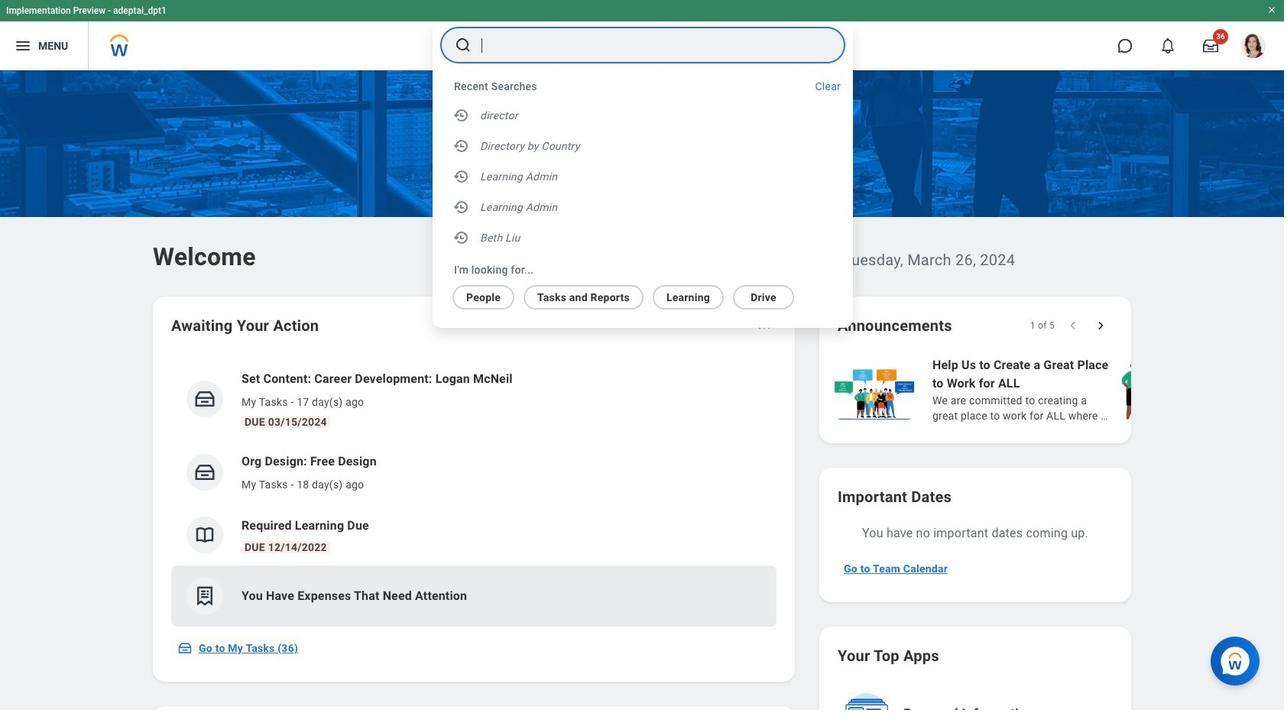 Task type: vqa. For each thing, say whether or not it's contained in the screenshot.
main content
yes



Task type: describe. For each thing, give the bounding box(es) containing it.
1 inbox image from the top
[[193, 388, 216, 411]]

2 list box from the top
[[433, 279, 835, 310]]

inbox large image
[[1204, 38, 1219, 54]]

1 horizontal spatial list
[[832, 355, 1285, 425]]

profile logan mcneil image
[[1242, 34, 1266, 61]]

dashboard expenses image
[[193, 585, 216, 608]]

2 time image from the top
[[453, 229, 471, 247]]

chevron right small image
[[1094, 318, 1109, 333]]

Search Workday  search field
[[482, 28, 814, 62]]

justify image
[[14, 37, 32, 55]]

0 horizontal spatial list
[[171, 358, 777, 627]]

notifications large image
[[1161, 38, 1176, 54]]

book open image
[[193, 524, 216, 547]]

inbox image
[[177, 641, 193, 656]]

chevron left small image
[[1066, 318, 1081, 333]]



Task type: locate. For each thing, give the bounding box(es) containing it.
2 inbox image from the top
[[193, 461, 216, 484]]

0 vertical spatial time image
[[453, 137, 471, 155]]

time image
[[453, 137, 471, 155], [453, 167, 471, 186], [453, 198, 471, 216]]

status
[[1031, 320, 1055, 332]]

time image
[[453, 106, 471, 125], [453, 229, 471, 247]]

list
[[832, 355, 1285, 425], [171, 358, 777, 627]]

banner
[[0, 0, 1285, 70]]

close environment banner image
[[1268, 5, 1277, 15]]

main content
[[0, 70, 1285, 710]]

search image
[[454, 36, 473, 54]]

1 vertical spatial time image
[[453, 229, 471, 247]]

1 vertical spatial time image
[[453, 167, 471, 186]]

0 vertical spatial list box
[[433, 100, 853, 256]]

0 vertical spatial time image
[[453, 106, 471, 125]]

1 time image from the top
[[453, 106, 471, 125]]

1 time image from the top
[[453, 137, 471, 155]]

2 vertical spatial time image
[[453, 198, 471, 216]]

0 vertical spatial inbox image
[[193, 388, 216, 411]]

list box
[[433, 100, 853, 256], [433, 279, 835, 310]]

inbox image
[[193, 388, 216, 411], [193, 461, 216, 484]]

3 time image from the top
[[453, 198, 471, 216]]

1 vertical spatial inbox image
[[193, 461, 216, 484]]

1 list box from the top
[[433, 100, 853, 256]]

1 vertical spatial list box
[[433, 279, 835, 310]]

2 time image from the top
[[453, 167, 471, 186]]

None search field
[[433, 22, 853, 328]]



